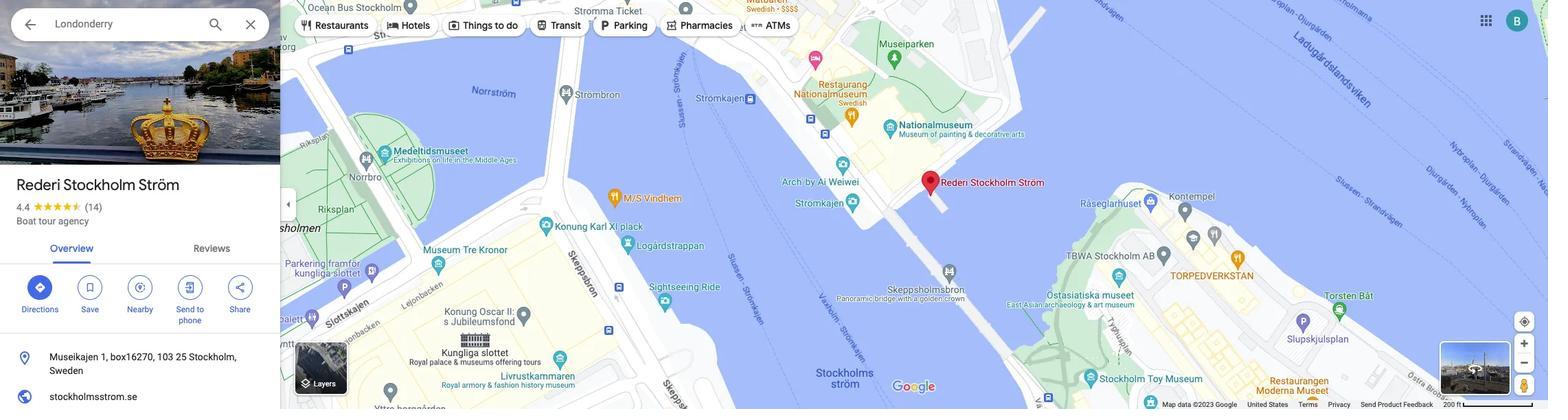 Task type: locate. For each thing, give the bounding box(es) containing it.
terms
[[1299, 401, 1318, 409]]

None field
[[55, 16, 196, 32]]

send product feedback button
[[1361, 400, 1433, 409]]

send left the 'product'
[[1361, 401, 1376, 409]]

rederi stockholm ström main content
[[0, 0, 280, 409]]

send product feedback
[[1361, 401, 1433, 409]]

footer inside google maps element
[[1163, 400, 1444, 409]]

to up "phone"
[[197, 305, 204, 315]]

rederi
[[16, 176, 60, 195]]

transit
[[551, 19, 581, 32]]

1,
[[101, 352, 108, 363]]

0 horizontal spatial send
[[176, 305, 195, 315]]

stockholmsstrom.se
[[49, 392, 137, 403]]

overview
[[50, 242, 93, 255]]

to
[[495, 19, 504, 32], [197, 305, 204, 315]]

to for do
[[495, 19, 504, 32]]

send inside send to phone
[[176, 305, 195, 315]]

to left "do"
[[495, 19, 504, 32]]

transit button
[[530, 9, 589, 42]]

Londonderry field
[[11, 8, 269, 41]]

information for rederi stockholm ström region
[[0, 345, 280, 409]]

photo of rederi stockholm ström image
[[0, 0, 280, 188]]

send for send to phone
[[176, 305, 195, 315]]

1 horizontal spatial to
[[495, 19, 504, 32]]

museikajen
[[49, 352, 98, 363]]


[[234, 280, 246, 295]]

zoom out image
[[1519, 358, 1530, 368]]

footer
[[1163, 400, 1444, 409]]

1 vertical spatial send
[[1361, 401, 1376, 409]]

hotels button
[[381, 9, 438, 42]]

to inside send to phone
[[197, 305, 204, 315]]

0 horizontal spatial to
[[197, 305, 204, 315]]

tab list containing overview
[[0, 231, 280, 264]]

send inside button
[[1361, 401, 1376, 409]]

states
[[1269, 401, 1288, 409]]

14 reviews element
[[85, 202, 102, 213]]

1 horizontal spatial send
[[1361, 401, 1376, 409]]

(14)
[[85, 202, 102, 213]]

atms button
[[745, 9, 799, 42]]

0 vertical spatial to
[[495, 19, 504, 32]]

atms
[[766, 19, 791, 32]]

200 ft
[[1444, 401, 1461, 409]]

1 vertical spatial to
[[197, 305, 204, 315]]

reviews button
[[183, 231, 241, 264]]

product
[[1378, 401, 1402, 409]]

pharmacies button
[[660, 9, 741, 42]]

send for send product feedback
[[1361, 401, 1376, 409]]

26 photos button
[[10, 131, 90, 155]]

restaurants
[[315, 19, 369, 32]]

nearby
[[127, 305, 153, 315]]

4.4
[[16, 202, 30, 213]]

0 vertical spatial send
[[176, 305, 195, 315]]

do
[[506, 19, 518, 32]]

tab list
[[0, 231, 280, 264]]

25
[[176, 352, 187, 363]]

send
[[176, 305, 195, 315], [1361, 401, 1376, 409]]

send up "phone"
[[176, 305, 195, 315]]

ström
[[139, 176, 180, 195]]

map data ©2023 google
[[1163, 401, 1237, 409]]

united states
[[1248, 401, 1288, 409]]


[[22, 15, 38, 34]]

©2023
[[1193, 401, 1214, 409]]

pharmacies
[[681, 19, 733, 32]]

museikajen 1, box16270, 103 25 stockholm, sweden button
[[0, 345, 280, 383]]

save
[[81, 305, 99, 315]]

26 photos
[[35, 136, 84, 149]]

to inside 'button'
[[495, 19, 504, 32]]

none field inside londonderry field
[[55, 16, 196, 32]]

show street view coverage image
[[1515, 375, 1535, 396]]

museikajen 1, box16270, 103 25 stockholm, sweden
[[49, 352, 237, 376]]

200 ft button
[[1444, 401, 1534, 409]]

footer containing map data ©2023 google
[[1163, 400, 1444, 409]]

data
[[1178, 401, 1191, 409]]



Task type: vqa. For each thing, say whether or not it's contained in the screenshot.
Pharmacies
yes



Task type: describe. For each thing, give the bounding box(es) containing it.
directions
[[22, 305, 59, 315]]

ft
[[1457, 401, 1461, 409]]

tour
[[39, 216, 56, 227]]

4.4 stars image
[[30, 202, 85, 211]]

stockholmsstrom.se link
[[0, 383, 280, 409]]


[[134, 280, 146, 295]]

parking button
[[594, 9, 656, 42]]

layers
[[314, 380, 336, 389]]

share
[[230, 305, 251, 315]]

hotels
[[402, 19, 430, 32]]

stockholm
[[63, 176, 136, 195]]

phone
[[179, 316, 202, 326]]

show your location image
[[1519, 316, 1531, 328]]


[[184, 280, 196, 295]]

sweden
[[49, 365, 83, 376]]

boat tour agency button
[[16, 214, 89, 228]]

200
[[1444, 401, 1455, 409]]

103
[[157, 352, 173, 363]]

photos
[[50, 136, 84, 149]]

united states button
[[1248, 400, 1288, 409]]

actions for rederi stockholm ström region
[[0, 264, 280, 333]]

26
[[35, 136, 47, 149]]

things to do
[[463, 19, 518, 32]]

privacy button
[[1328, 400, 1351, 409]]

things
[[463, 19, 493, 32]]

send to phone
[[176, 305, 204, 326]]

street view image
[[1467, 361, 1484, 377]]

privacy
[[1328, 401, 1351, 409]]

overview button
[[39, 231, 104, 264]]


[[84, 280, 96, 295]]

agency
[[58, 216, 89, 227]]

things to do button
[[442, 9, 526, 42]]

united
[[1248, 401, 1267, 409]]

feedback
[[1404, 401, 1433, 409]]

boat
[[16, 216, 36, 227]]

 search field
[[11, 8, 280, 44]]

map
[[1163, 401, 1176, 409]]

to for phone
[[197, 305, 204, 315]]

terms button
[[1299, 400, 1318, 409]]

stockholm,
[[189, 352, 237, 363]]

google maps element
[[0, 0, 1548, 409]]

boat tour agency
[[16, 216, 89, 227]]

google
[[1216, 401, 1237, 409]]


[[34, 280, 46, 295]]

parking
[[614, 19, 648, 32]]

box16270,
[[110, 352, 155, 363]]

reviews
[[194, 242, 230, 255]]

rederi stockholm ström
[[16, 176, 180, 195]]

zoom in image
[[1519, 339, 1530, 349]]

 button
[[11, 8, 49, 44]]

tab list inside google maps element
[[0, 231, 280, 264]]

restaurants button
[[295, 9, 377, 42]]

collapse side panel image
[[281, 197, 296, 212]]



